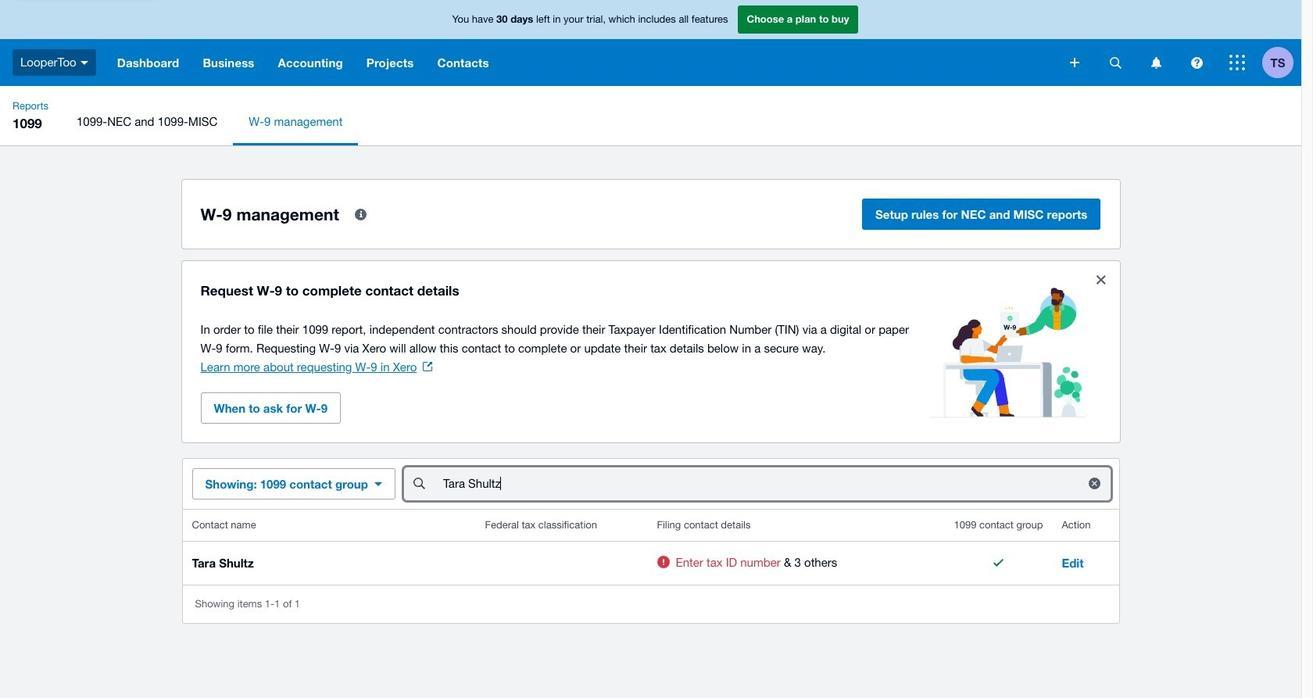 Task type: describe. For each thing, give the bounding box(es) containing it.
svg image
[[1070, 58, 1079, 67]]

clear search image
[[1079, 467, 1110, 499]]

Search by contact name field
[[442, 469, 1073, 499]]

is 1099 contact image
[[983, 547, 1014, 578]]



Task type: locate. For each thing, give the bounding box(es) containing it.
svg image
[[1230, 55, 1245, 70], [1110, 57, 1121, 68], [1151, 57, 1161, 68], [1191, 57, 1203, 68], [80, 61, 88, 65]]

menu
[[61, 98, 1301, 145]]

w-9 management information image
[[345, 199, 377, 230]]

list of 1099 contacts element
[[183, 510, 1119, 585]]

banner
[[0, 0, 1301, 86]]



Task type: vqa. For each thing, say whether or not it's contained in the screenshot.
"Intro Banner body" element
no



